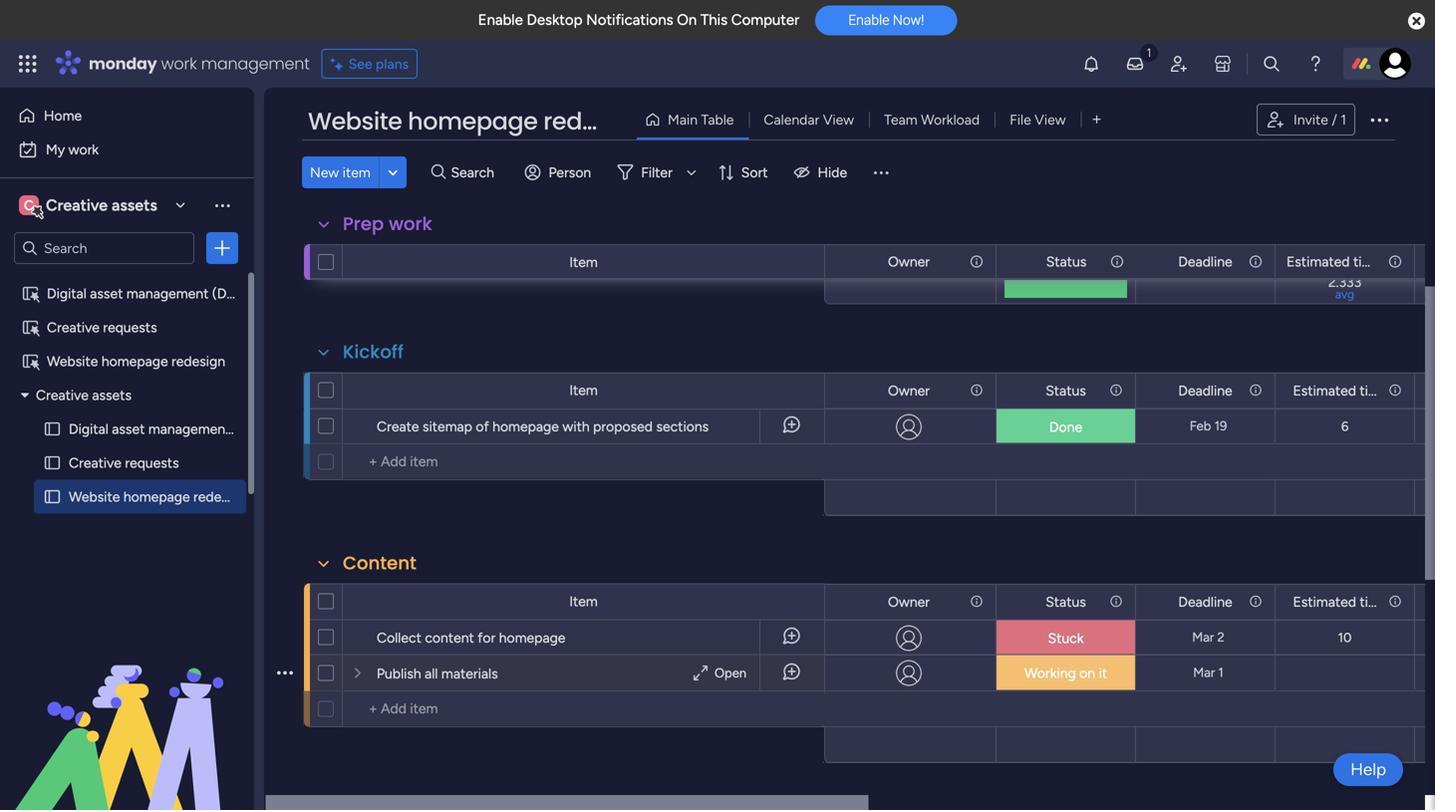Task type: describe. For each thing, give the bounding box(es) containing it.
kickoff
[[343, 339, 404, 365]]

open button
[[688, 661, 752, 685]]

item
[[343, 164, 371, 181]]

home option
[[12, 100, 242, 132]]

public board image for creative requests
[[43, 454, 62, 473]]

caret down image
[[21, 388, 29, 402]]

calendar view button
[[749, 104, 869, 136]]

on
[[677, 11, 697, 29]]

content
[[343, 551, 417, 576]]

file view
[[1010, 111, 1066, 128]]

deadline
[[1179, 253, 1233, 270]]

sort button
[[710, 157, 780, 188]]

column information image for estimated time
[[1388, 254, 1404, 270]]

add view image
[[1093, 112, 1101, 127]]

monday marketplace image
[[1213, 54, 1233, 74]]

view for calendar view
[[823, 111, 854, 128]]

monday work management
[[89, 52, 310, 75]]

arrow down image
[[680, 161, 704, 184]]

0 vertical spatial digital
[[47, 285, 87, 302]]

table
[[701, 111, 734, 128]]

prep
[[343, 211, 384, 237]]

2.333 avg
[[1329, 274, 1362, 302]]

v2 search image
[[431, 161, 446, 184]]

1 vertical spatial creative assets
[[36, 387, 132, 404]]

team
[[884, 111, 918, 128]]

0 vertical spatial requests
[[103, 319, 157, 336]]

column information image for status
[[1110, 254, 1126, 270]]

Search in workspace field
[[42, 237, 166, 260]]

assets inside list box
[[92, 387, 132, 404]]

lottie animation element
[[0, 609, 254, 811]]

1 image
[[1141, 41, 1158, 63]]

menu image
[[871, 163, 891, 182]]

team workload button
[[869, 104, 995, 136]]

1 vertical spatial digital
[[69, 421, 108, 438]]

creative inside workspace selection element
[[46, 196, 108, 215]]

public board under template workspace image for creative requests
[[21, 318, 40, 337]]

c
[[24, 197, 34, 214]]

john smith image
[[1380, 48, 1412, 80]]

estimated
[[1287, 253, 1350, 270]]

notifications
[[586, 11, 674, 29]]

computer
[[732, 11, 800, 29]]

see plans
[[349, 55, 409, 72]]

sort
[[742, 164, 768, 181]]

1 vertical spatial creative requests
[[69, 455, 179, 472]]

team workload
[[884, 111, 980, 128]]

Content field
[[338, 551, 422, 577]]

new item
[[310, 164, 371, 181]]

enable desktop notifications on this computer
[[478, 11, 800, 29]]

invite
[[1294, 111, 1329, 128]]

/
[[1332, 111, 1338, 128]]

home
[[44, 107, 82, 124]]

help
[[1351, 760, 1387, 780]]

redesign for public board under template workspace icon related to website homepage redesign
[[172, 353, 225, 370]]

Owner field
[[883, 251, 935, 273]]

publish
[[377, 665, 421, 682]]

1 vertical spatial website
[[47, 353, 98, 370]]

redesign for public board icon at bottom
[[193, 489, 247, 505]]

new item button
[[302, 157, 379, 188]]

avg
[[1336, 287, 1355, 302]]

main table
[[668, 111, 734, 128]]

workspace selection element
[[19, 193, 160, 219]]

hide
[[818, 164, 848, 181]]

Search field
[[446, 159, 506, 186]]

see
[[349, 55, 372, 72]]

owner
[[888, 253, 930, 270]]

file
[[1010, 111, 1032, 128]]

help button
[[1334, 754, 1404, 787]]

hide button
[[786, 157, 860, 188]]

invite / 1
[[1294, 111, 1347, 128]]

main table button
[[637, 104, 749, 136]]

1 vertical spatial asset
[[112, 421, 145, 438]]

column information image
[[969, 254, 985, 270]]

0 vertical spatial creative requests
[[47, 319, 157, 336]]

this
[[701, 11, 728, 29]]

Kickoff field
[[338, 339, 409, 365]]

update feed image
[[1126, 54, 1146, 74]]

work for prep
[[389, 211, 432, 237]]

public board image
[[43, 488, 62, 506]]



Task type: locate. For each thing, give the bounding box(es) containing it.
website homepage redesign for public board under template workspace icon related to website homepage redesign
[[47, 353, 225, 370]]

Estimated time field
[[1282, 251, 1383, 273]]

estimated time
[[1287, 253, 1382, 270]]

creative assets inside workspace selection element
[[46, 196, 157, 215]]

my work link
[[12, 134, 242, 165]]

2 vertical spatial website
[[69, 489, 120, 505]]

0 vertical spatial website
[[308, 105, 402, 138]]

redesign inside field
[[544, 105, 645, 138]]

Status field
[[1042, 251, 1092, 273]]

website
[[308, 105, 402, 138], [47, 353, 98, 370], [69, 489, 120, 505]]

1 vertical spatial (dam)
[[234, 421, 275, 438]]

2 public board image from the top
[[43, 454, 62, 473]]

2 horizontal spatial column information image
[[1388, 254, 1404, 270]]

3 public board under template workspace image from the top
[[21, 352, 40, 371]]

calendar
[[764, 111, 820, 128]]

desktop
[[527, 11, 583, 29]]

1 vertical spatial website homepage redesign
[[47, 353, 225, 370]]

workspace image
[[19, 194, 39, 216]]

2 vertical spatial work
[[389, 211, 432, 237]]

digital asset management (dam)
[[47, 285, 253, 302], [69, 421, 275, 438]]

materials
[[442, 665, 498, 682]]

invite / 1 button
[[1257, 104, 1356, 136]]

item for prep work
[[569, 254, 598, 271]]

0 vertical spatial public board under template workspace image
[[21, 284, 40, 303]]

option
[[0, 276, 254, 280]]

Website homepage redesign field
[[303, 105, 645, 139]]

invite members image
[[1169, 54, 1189, 74]]

0 vertical spatial options image
[[1368, 108, 1392, 132]]

calendar view
[[764, 111, 854, 128]]

1 vertical spatial public board image
[[43, 454, 62, 473]]

assets
[[112, 196, 157, 215], [92, 387, 132, 404]]

redesign
[[544, 105, 645, 138], [172, 353, 225, 370], [193, 489, 247, 505]]

collect
[[377, 630, 422, 647]]

item for content
[[569, 593, 598, 610]]

2.333
[[1329, 274, 1362, 291]]

column information image right deadline at the top right of the page
[[1248, 254, 1264, 270]]

1 vertical spatial management
[[126, 285, 209, 302]]

creative assets up search in workspace field at the top of page
[[46, 196, 157, 215]]

0 vertical spatial digital asset management (dam)
[[47, 285, 253, 302]]

content
[[425, 630, 474, 647]]

my work option
[[12, 134, 242, 165]]

public board under template workspace image
[[21, 284, 40, 303], [21, 318, 40, 337], [21, 352, 40, 371]]

public board image
[[43, 420, 62, 439], [43, 454, 62, 473]]

1 vertical spatial redesign
[[172, 353, 225, 370]]

digital asset management (dam) for digital asset management (dam) public board image
[[69, 421, 275, 438]]

2 enable from the left
[[849, 12, 890, 28]]

help image
[[1306, 54, 1326, 74]]

0 vertical spatial public board image
[[43, 420, 62, 439]]

1 horizontal spatial column information image
[[1248, 254, 1264, 270]]

0 horizontal spatial view
[[823, 111, 854, 128]]

1 vertical spatial options image
[[277, 648, 293, 698]]

open
[[715, 665, 747, 681]]

0 vertical spatial website homepage redesign
[[308, 105, 645, 138]]

website inside website homepage redesign field
[[308, 105, 402, 138]]

0 vertical spatial (dam)
[[212, 285, 253, 302]]

1 public board image from the top
[[43, 420, 62, 439]]

for
[[478, 630, 496, 647]]

view for file view
[[1035, 111, 1066, 128]]

1 vertical spatial work
[[68, 141, 99, 158]]

0 horizontal spatial column information image
[[1110, 254, 1126, 270]]

3 column information image from the left
[[1388, 254, 1404, 270]]

all
[[425, 665, 438, 682]]

workspace options image
[[212, 195, 232, 215]]

0 horizontal spatial work
[[68, 141, 99, 158]]

work for my
[[68, 141, 99, 158]]

publish all materials
[[377, 665, 498, 682]]

select product image
[[18, 54, 38, 74]]

my work
[[46, 141, 99, 158]]

1 horizontal spatial options image
[[1368, 108, 1392, 132]]

creative
[[46, 196, 108, 215], [47, 319, 100, 336], [36, 387, 89, 404], [69, 455, 122, 472]]

(dam) for digital asset management (dam)'s public board under template workspace icon
[[212, 285, 253, 302]]

column information image
[[1110, 254, 1126, 270], [1248, 254, 1264, 270], [1388, 254, 1404, 270]]

2 vertical spatial website homepage redesign
[[69, 489, 247, 505]]

enable inside button
[[849, 12, 890, 28]]

lottie animation image
[[0, 609, 254, 811]]

main
[[668, 111, 698, 128]]

work right monday
[[161, 52, 197, 75]]

(dam) for digital asset management (dam) public board image
[[234, 421, 275, 438]]

0 vertical spatial work
[[161, 52, 197, 75]]

file view button
[[995, 104, 1081, 136]]

angle down image
[[388, 165, 398, 180]]

notifications image
[[1082, 54, 1102, 74]]

column information image for deadline
[[1248, 254, 1264, 270]]

creative assets right caret down icon
[[36, 387, 132, 404]]

work right prep in the left of the page
[[389, 211, 432, 237]]

filter
[[641, 164, 673, 181]]

home link
[[12, 100, 242, 132]]

0 vertical spatial creative assets
[[46, 196, 157, 215]]

digital
[[47, 285, 87, 302], [69, 421, 108, 438]]

1
[[1341, 111, 1347, 128]]

my
[[46, 141, 65, 158]]

assets inside workspace selection element
[[112, 196, 157, 215]]

1 item from the top
[[569, 254, 598, 271]]

filter button
[[609, 157, 704, 188]]

view right calendar
[[823, 111, 854, 128]]

2 view from the left
[[1035, 111, 1066, 128]]

0 vertical spatial asset
[[90, 285, 123, 302]]

enable left desktop at the left of page
[[478, 11, 523, 29]]

enable for enable desktop notifications on this computer
[[478, 11, 523, 29]]

creative requests
[[47, 319, 157, 336], [69, 455, 179, 472]]

dapulse close image
[[1409, 11, 1426, 32]]

homepage inside field
[[408, 105, 538, 138]]

workload
[[921, 111, 980, 128]]

digital asset management (dam) for digital asset management (dam)'s public board under template workspace icon
[[47, 285, 253, 302]]

1 vertical spatial requests
[[125, 455, 179, 472]]

2 horizontal spatial work
[[389, 211, 432, 237]]

work for monday
[[161, 52, 197, 75]]

Prep work field
[[338, 211, 437, 237]]

search everything image
[[1262, 54, 1282, 74]]

work inside my work option
[[68, 141, 99, 158]]

public board image for digital asset management (dam)
[[43, 420, 62, 439]]

0 vertical spatial redesign
[[544, 105, 645, 138]]

2 vertical spatial public board under template workspace image
[[21, 352, 40, 371]]

new
[[310, 164, 339, 181]]

public board under template workspace image for website homepage redesign
[[21, 352, 40, 371]]

0 horizontal spatial options image
[[277, 648, 293, 698]]

2 vertical spatial redesign
[[193, 489, 247, 505]]

person
[[549, 164, 591, 181]]

time
[[1354, 253, 1382, 270]]

public board under template workspace image for digital asset management (dam)
[[21, 284, 40, 303]]

see plans button
[[322, 49, 418, 79]]

plans
[[376, 55, 409, 72]]

collect content for homepage
[[377, 630, 566, 647]]

list box containing digital asset management (dam)
[[0, 273, 275, 783]]

1 view from the left
[[823, 111, 854, 128]]

1 horizontal spatial work
[[161, 52, 197, 75]]

view
[[823, 111, 854, 128], [1035, 111, 1066, 128]]

enable left now!
[[849, 12, 890, 28]]

1 vertical spatial digital asset management (dam)
[[69, 421, 275, 438]]

column information image right the time
[[1388, 254, 1404, 270]]

enable now! button
[[816, 5, 957, 35]]

now!
[[893, 12, 925, 28]]

1 column information image from the left
[[1110, 254, 1126, 270]]

website homepage redesign for public board icon at bottom
[[69, 489, 247, 505]]

website homepage redesign
[[308, 105, 645, 138], [47, 353, 225, 370], [69, 489, 247, 505]]

asset
[[90, 285, 123, 302], [112, 421, 145, 438]]

options image
[[1368, 108, 1392, 132], [277, 648, 293, 698]]

1 vertical spatial public board under template workspace image
[[21, 318, 40, 337]]

list box
[[0, 273, 275, 783]]

requests
[[103, 319, 157, 336], [125, 455, 179, 472]]

view right file
[[1035, 111, 1066, 128]]

1 horizontal spatial enable
[[849, 12, 890, 28]]

work inside prep work field
[[389, 211, 432, 237]]

2 public board under template workspace image from the top
[[21, 318, 40, 337]]

1 public board under template workspace image from the top
[[21, 284, 40, 303]]

assets up search in workspace field at the top of page
[[112, 196, 157, 215]]

1 vertical spatial item
[[569, 593, 598, 610]]

status
[[1047, 253, 1087, 270]]

creative assets
[[46, 196, 157, 215], [36, 387, 132, 404]]

0 vertical spatial management
[[201, 52, 310, 75]]

column information image right status field
[[1110, 254, 1126, 270]]

Deadline field
[[1174, 251, 1238, 273]]

work
[[161, 52, 197, 75], [68, 141, 99, 158], [389, 211, 432, 237]]

options image
[[212, 238, 232, 258]]

0 vertical spatial item
[[569, 254, 598, 271]]

website homepage redesign inside field
[[308, 105, 645, 138]]

enable now!
[[849, 12, 925, 28]]

person button
[[517, 157, 603, 188]]

work right my
[[68, 141, 99, 158]]

enable
[[478, 11, 523, 29], [849, 12, 890, 28]]

monday
[[89, 52, 157, 75]]

homepage
[[408, 105, 538, 138], [102, 353, 168, 370], [123, 489, 190, 505], [499, 630, 566, 647]]

2 column information image from the left
[[1248, 254, 1264, 270]]

enable for enable now!
[[849, 12, 890, 28]]

assets right caret down icon
[[92, 387, 132, 404]]

2 item from the top
[[569, 593, 598, 610]]

prep work
[[343, 211, 432, 237]]

(dam)
[[212, 285, 253, 302], [234, 421, 275, 438]]

1 enable from the left
[[478, 11, 523, 29]]

0 vertical spatial assets
[[112, 196, 157, 215]]

1 horizontal spatial view
[[1035, 111, 1066, 128]]

0 horizontal spatial enable
[[478, 11, 523, 29]]

item
[[569, 254, 598, 271], [569, 593, 598, 610]]

1 vertical spatial assets
[[92, 387, 132, 404]]

2 vertical spatial management
[[148, 421, 231, 438]]

management
[[201, 52, 310, 75], [126, 285, 209, 302], [148, 421, 231, 438]]



Task type: vqa. For each thing, say whether or not it's contained in the screenshot.
Deadline Field at the right of the page
yes



